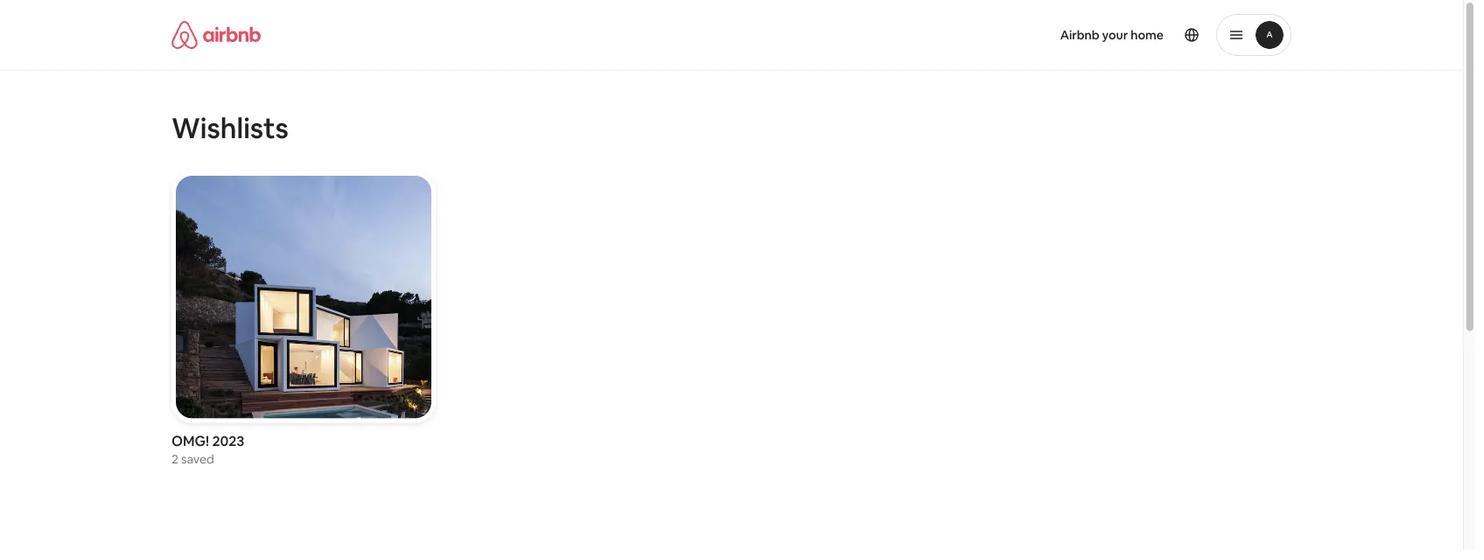 Task type: locate. For each thing, give the bounding box(es) containing it.
airbnb your home
[[1060, 27, 1164, 43]]

saved
[[181, 451, 214, 467]]

2
[[172, 451, 178, 467]]

airbnb your home link
[[1050, 17, 1174, 53]]

profile element
[[753, 0, 1292, 70]]



Task type: vqa. For each thing, say whether or not it's contained in the screenshot.
saved
yes



Task type: describe. For each thing, give the bounding box(es) containing it.
wishlists
[[172, 109, 289, 146]]

home
[[1131, 27, 1164, 43]]

airbnb
[[1060, 27, 1100, 43]]

2023
[[212, 432, 244, 450]]

omg! 2023 2 saved
[[172, 432, 244, 467]]

your
[[1102, 27, 1128, 43]]

omg!
[[172, 432, 209, 450]]



